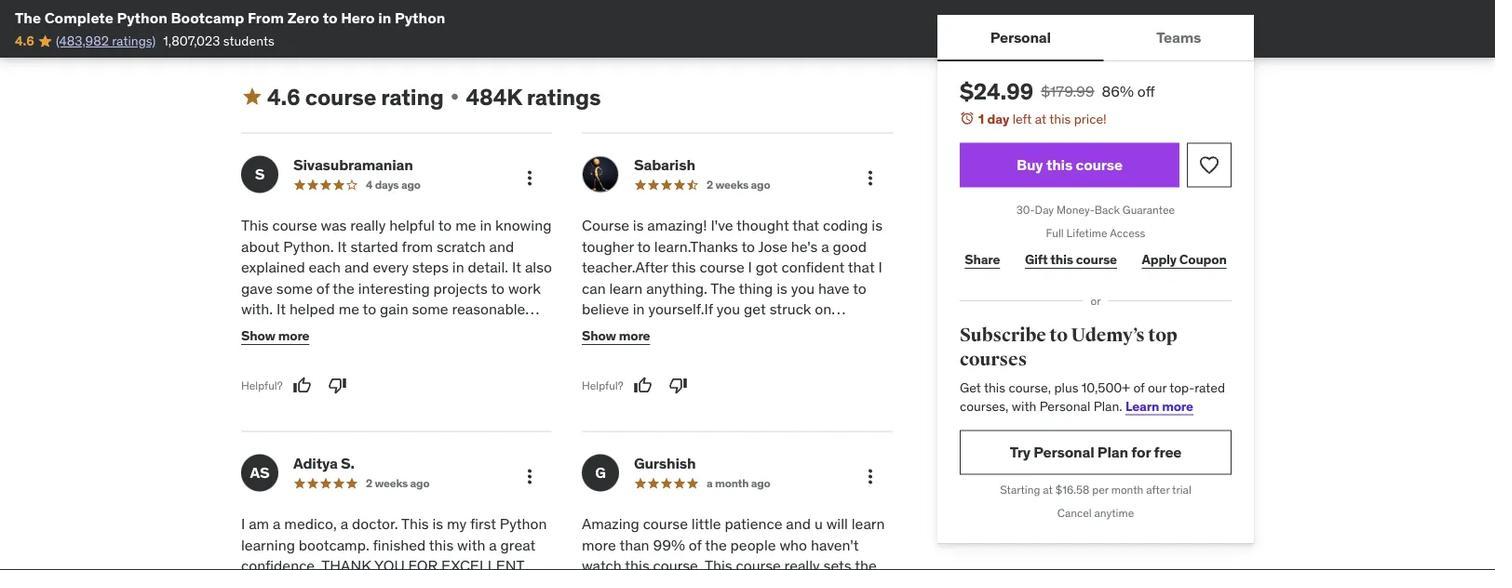 Task type: vqa. For each thing, say whether or not it's contained in the screenshot.
the 1
yes



Task type: describe. For each thing, give the bounding box(es) containing it.
buy this course button
[[960, 143, 1180, 188]]

really inside the this course was really helpful to me in knowing about python. it started from scratch and explained each and every steps in detail. it also gave some of the interesting projects to work with. it helped me to gain some reasonable programming skill in python as a beginner.
[[350, 217, 386, 236]]

0 vertical spatial and
[[489, 237, 514, 257]]

of inside get this course, plus 10,500+ of our top-rated courses, with personal plan.
[[1134, 380, 1145, 396]]

the inside course is amazing! i've thought that  coding is tougher to learn.thanks to jose he's a good teacher.after this course i got confident that i can learn anything. the thing is you have to believe in yourself.if you get struck on something in somewhere take a break then comeback you can do it.
[[711, 279, 736, 298]]

$16.58
[[1056, 483, 1090, 498]]

coupon
[[1180, 251, 1227, 268]]

2 weeks ago for aditya s.
[[366, 477, 430, 491]]

this inside amazing course little patience and u will learn more than 99% of the people who haven't watch this course. this course really sets t
[[705, 557, 732, 571]]

a inside the this course was really helpful to me in knowing about python. it started from scratch and explained each and every steps in detail. it also gave some of the interesting projects to work with. it helped me to gain some reasonable programming skill in python as a beginner.
[[449, 321, 457, 340]]

subscribe
[[960, 324, 1046, 347]]

good
[[833, 237, 867, 257]]

gift this course
[[1025, 251, 1117, 268]]

$24.99 $179.99 86% off
[[960, 77, 1155, 105]]

free
[[1154, 443, 1182, 462]]

1 horizontal spatial some
[[412, 300, 448, 319]]

trial
[[1172, 483, 1192, 498]]

at inside starting at $16.58 per month after trial cancel anytime
[[1043, 483, 1053, 498]]

0 horizontal spatial can
[[582, 279, 606, 298]]

top-
[[1170, 380, 1195, 396]]

0 horizontal spatial that
[[793, 217, 819, 236]]

show more button for believe
[[582, 319, 650, 356]]

also
[[525, 258, 552, 277]]

30-day money-back guarantee full lifetime access
[[1017, 203, 1175, 241]]

anything.
[[646, 279, 708, 298]]

mark review by sabarish as unhelpful image
[[669, 377, 688, 396]]

2 weeks ago for sabarish
[[707, 178, 770, 192]]

subscribe to udemy's top courses
[[960, 324, 1178, 371]]

comeback
[[582, 342, 651, 361]]

4
[[366, 178, 373, 192]]

a month ago
[[707, 477, 771, 491]]

plan.
[[1094, 398, 1123, 415]]

reasonable
[[452, 300, 525, 319]]

udemy's
[[1071, 324, 1145, 347]]

was
[[321, 217, 347, 236]]

484k
[[466, 83, 522, 111]]

every
[[373, 258, 409, 277]]

0 vertical spatial some
[[276, 279, 313, 298]]

in right the hero
[[378, 8, 391, 27]]

rating
[[381, 83, 444, 111]]

am
[[249, 515, 269, 535]]

watch
[[582, 557, 622, 571]]

believe
[[582, 300, 629, 319]]

sivasubramanian
[[293, 156, 413, 175]]

this down '$24.99 $179.99 86% off'
[[1050, 110, 1071, 127]]

you
[[374, 557, 405, 571]]

additional actions for review by aditya s. image
[[519, 467, 541, 489]]

gave
[[241, 279, 273, 298]]

course inside buy this course button
[[1076, 155, 1123, 175]]

personal inside get this course, plus 10,500+ of our top-rated courses, with personal plan.
[[1040, 398, 1091, 415]]

python.
[[283, 237, 334, 257]]

tab list containing personal
[[938, 15, 1254, 61]]

to left gain
[[363, 300, 376, 319]]

with.
[[241, 300, 273, 319]]

weeks for sabarish
[[716, 178, 749, 192]]

learn
[[1126, 398, 1160, 415]]

additional actions for review by sivasubramanian image
[[519, 168, 541, 190]]

show more for believe
[[582, 328, 650, 345]]

from
[[402, 237, 433, 257]]

a up bootcamp.
[[341, 515, 348, 535]]

is right the course
[[633, 217, 644, 236]]

thing
[[739, 279, 773, 298]]

back
[[1095, 203, 1120, 218]]

medium image
[[241, 86, 264, 109]]

our
[[1148, 380, 1167, 396]]

more inside amazing course little patience and u will learn more than 99% of the people who haven't watch this course. this course really sets t
[[582, 536, 616, 555]]

work
[[508, 279, 541, 298]]

do
[[709, 342, 726, 361]]

this inside i am a medico, a doctor. this is my first python learning bootcamp. finished this with a great confidence. thank you for excelle
[[401, 515, 429, 535]]

interesting
[[358, 279, 430, 298]]

to up reasonable
[[491, 279, 505, 298]]

additional actions for review by sabarish image
[[859, 168, 882, 190]]

ago for to
[[401, 178, 421, 192]]

$179.99
[[1041, 81, 1095, 101]]

a down struck
[[785, 321, 793, 340]]

to up the scratch
[[438, 217, 452, 236]]

a up little
[[707, 477, 713, 491]]

2 for aditya s.
[[366, 477, 372, 491]]

helpful? for course is amazing! i've thought that  coding is tougher to learn.thanks to jose he's a good teacher.after this course i got confident that i can learn anything. the thing is you have to believe in yourself.if you get struck on something in somewhere take a break then comeback you can do it.
[[582, 379, 624, 394]]

off
[[1138, 81, 1155, 101]]

or
[[1091, 294, 1101, 308]]

this inside get this course, plus 10,500+ of our top-rated courses, with personal plan.
[[984, 380, 1006, 396]]

learn inside amazing course little patience and u will learn more than 99% of the people who haven't watch this course. this course really sets t
[[852, 515, 885, 535]]

who
[[780, 536, 807, 555]]

1 day left at this price!
[[979, 110, 1107, 127]]

month inside starting at $16.58 per month after trial cancel anytime
[[1112, 483, 1144, 498]]

a right am
[[273, 515, 281, 535]]

haven't
[[811, 536, 859, 555]]

doctor.
[[352, 515, 398, 535]]

4.6 for 4.6
[[15, 32, 34, 49]]

he's
[[791, 237, 818, 257]]

this inside course is amazing! i've thought that  coding is tougher to learn.thanks to jose he's a good teacher.after this course i got confident that i can learn anything. the thing is you have to believe in yourself.if you get struck on something in somewhere take a break then comeback you can do it.
[[672, 258, 696, 277]]

course is amazing! i've thought that  coding is tougher to learn.thanks to jose he's a good teacher.after this course i got confident that i can learn anything. the thing is you have to believe in yourself.if you get struck on something in somewhere take a break then comeback you can do it.
[[582, 217, 883, 361]]

in down yourself.if
[[656, 321, 668, 340]]

this inside button
[[1047, 155, 1073, 175]]

1 vertical spatial and
[[344, 258, 369, 277]]

add to wishlist image
[[1198, 154, 1221, 177]]

something
[[582, 321, 653, 340]]

mark review by sivasubramanian as unhelpful image
[[328, 377, 347, 396]]

4 days ago
[[366, 178, 421, 192]]

after
[[1147, 483, 1170, 498]]

python right the hero
[[395, 8, 445, 27]]

yourself.if
[[648, 300, 713, 319]]

as
[[250, 464, 270, 483]]

projects
[[434, 279, 488, 298]]

to inside subscribe to udemy's top courses
[[1050, 324, 1068, 347]]

course up 99% on the left bottom of the page
[[643, 515, 688, 535]]

10,500+
[[1082, 380, 1130, 396]]

really inside amazing course little patience and u will learn more than 99% of the people who haven't watch this course. this course really sets t
[[785, 557, 820, 571]]

anytime
[[1095, 506, 1134, 521]]

gift this course link
[[1020, 241, 1122, 279]]

programming
[[241, 321, 331, 340]]

to up teacher.after
[[637, 237, 651, 257]]

course up the sivasubramanian
[[305, 83, 376, 111]]

s
[[255, 165, 265, 184]]

a down first
[[489, 536, 497, 555]]

day
[[1035, 203, 1054, 218]]

from
[[248, 8, 284, 27]]

more down 'helped'
[[278, 328, 309, 345]]

hero
[[341, 8, 375, 27]]

coding
[[823, 217, 868, 236]]

helpful? for this course was really helpful to me in knowing about python. it started from scratch and explained each and every steps in detail. it also gave some of the interesting projects to work with. it helped me to gain some reasonable programming skill in python as a beginner.
[[241, 379, 283, 394]]

scratch
[[437, 237, 486, 257]]

g
[[595, 464, 606, 483]]

thought
[[737, 217, 789, 236]]

course inside gift this course link
[[1076, 251, 1117, 268]]

4.6 for 4.6 course rating
[[267, 83, 300, 111]]

course,
[[1009, 380, 1051, 396]]

i inside i am a medico, a doctor. this is my first python learning bootcamp. finished this with a great confidence. thank you for excelle
[[241, 515, 245, 535]]

99%
[[653, 536, 685, 555]]

steps
[[412, 258, 449, 277]]

to right have
[[853, 279, 867, 298]]

thank
[[322, 557, 371, 571]]

amazing!
[[648, 217, 707, 236]]

$24.99
[[960, 77, 1034, 105]]

beginner.
[[461, 321, 523, 340]]

with inside get this course, plus 10,500+ of our top-rated courses, with personal plan.
[[1012, 398, 1037, 415]]

this inside the this course was really helpful to me in knowing about python. it started from scratch and explained each and every steps in detail. it also gave some of the interesting projects to work with. it helped me to gain some reasonable programming skill in python as a beginner.
[[241, 217, 269, 236]]

(483,982 ratings)
[[56, 32, 156, 49]]

s.
[[341, 455, 355, 474]]

sets
[[824, 557, 852, 571]]

sabarish
[[634, 156, 695, 175]]

to left the jose
[[742, 237, 755, 257]]

my
[[447, 515, 467, 535]]

course down people
[[736, 557, 781, 571]]

plan
[[1098, 443, 1128, 462]]

have
[[818, 279, 850, 298]]

python up ratings)
[[117, 8, 168, 27]]



Task type: locate. For each thing, give the bounding box(es) containing it.
on
[[815, 300, 832, 319]]

1 vertical spatial at
[[1043, 483, 1053, 498]]

2 up "i've"
[[707, 178, 713, 192]]

great
[[501, 536, 536, 555]]

medico,
[[284, 515, 337, 535]]

4.6 right medium "icon"
[[267, 83, 300, 111]]

break
[[797, 321, 834, 340]]

of down little
[[689, 536, 702, 555]]

1 vertical spatial 2
[[366, 477, 372, 491]]

1
[[979, 110, 985, 127]]

than
[[620, 536, 650, 555]]

1 vertical spatial really
[[785, 557, 820, 571]]

try
[[1010, 443, 1031, 462]]

1 vertical spatial of
[[1134, 380, 1145, 396]]

personal up the '$16.58'
[[1034, 443, 1095, 462]]

really down "who" in the bottom right of the page
[[785, 557, 820, 571]]

0 vertical spatial learn
[[609, 279, 643, 298]]

helpful? left mark review by sivasubramanian as helpful image
[[241, 379, 283, 394]]

the left "thing"
[[711, 279, 736, 298]]

more down "top-"
[[1162, 398, 1194, 415]]

bootcamp
[[171, 8, 244, 27]]

0 horizontal spatial really
[[350, 217, 386, 236]]

plus
[[1054, 380, 1079, 396]]

1 horizontal spatial with
[[1012, 398, 1037, 415]]

1 vertical spatial can
[[682, 342, 706, 361]]

the down each
[[333, 279, 355, 298]]

1 horizontal spatial really
[[785, 557, 820, 571]]

2 up 'doctor.'
[[366, 477, 372, 491]]

some up 'helped'
[[276, 279, 313, 298]]

86%
[[1102, 81, 1134, 101]]

2 weeks ago up 'doctor.'
[[366, 477, 430, 491]]

it up programming
[[277, 300, 286, 319]]

course.
[[653, 557, 702, 571]]

show more button down 'gave' at left
[[241, 319, 309, 356]]

xsmall image
[[306, 21, 321, 36]]

weeks up "i've"
[[716, 178, 749, 192]]

weeks for aditya s.
[[375, 477, 408, 491]]

and up detail.
[[489, 237, 514, 257]]

1 horizontal spatial the
[[711, 279, 736, 298]]

0 horizontal spatial 4.6
[[15, 32, 34, 49]]

0 vertical spatial can
[[582, 279, 606, 298]]

0 horizontal spatial you
[[655, 342, 678, 361]]

get this course, plus 10,500+ of our top-rated courses, with personal plan.
[[960, 380, 1225, 415]]

can up believe
[[582, 279, 606, 298]]

top
[[1148, 324, 1178, 347]]

1 show more from the left
[[241, 328, 309, 345]]

1 horizontal spatial the
[[705, 536, 727, 555]]

learn.thanks
[[654, 237, 738, 257]]

can left do
[[682, 342, 706, 361]]

month up anytime
[[1112, 483, 1144, 498]]

1 horizontal spatial and
[[489, 237, 514, 257]]

1 vertical spatial it
[[512, 258, 522, 277]]

lifetime
[[1067, 226, 1108, 241]]

month up patience
[[715, 477, 749, 491]]

is up struck
[[777, 279, 788, 298]]

mark review by sabarish as helpful image
[[634, 377, 652, 396]]

struck
[[770, 300, 812, 319]]

2 vertical spatial personal
[[1034, 443, 1095, 462]]

i've
[[711, 217, 733, 236]]

u
[[815, 515, 823, 535]]

python
[[117, 8, 168, 27], [395, 8, 445, 27], [380, 321, 427, 340], [500, 515, 547, 535]]

really up the started
[[350, 217, 386, 236]]

me
[[455, 217, 476, 236], [339, 300, 359, 319]]

this inside i am a medico, a doctor. this is my first python learning bootcamp. finished this with a great confidence. thank you for excelle
[[429, 536, 454, 555]]

2 show more button from the left
[[582, 319, 650, 356]]

1 horizontal spatial month
[[1112, 483, 1144, 498]]

1 vertical spatial personal
[[1040, 398, 1091, 415]]

get
[[960, 380, 981, 396]]

a
[[821, 237, 829, 257], [449, 321, 457, 340], [785, 321, 793, 340], [707, 477, 713, 491], [273, 515, 281, 535], [341, 515, 348, 535], [489, 536, 497, 555]]

cancel
[[1058, 506, 1092, 521]]

2 for sabarish
[[707, 178, 713, 192]]

0 horizontal spatial weeks
[[375, 477, 408, 491]]

0 vertical spatial it
[[338, 237, 347, 257]]

1 horizontal spatial i
[[748, 258, 752, 277]]

with
[[1012, 398, 1037, 415], [457, 536, 486, 555]]

1 horizontal spatial 2
[[707, 178, 713, 192]]

additional actions for review by gurshish image
[[859, 467, 882, 489]]

the inside the this course was really helpful to me in knowing about python. it started from scratch and explained each and every steps in detail. it also gave some of the interesting projects to work with. it helped me to gain some reasonable programming skill in python as a beginner.
[[333, 279, 355, 298]]

0 vertical spatial at
[[1035, 110, 1047, 127]]

2 horizontal spatial i
[[879, 258, 883, 277]]

in up the scratch
[[480, 217, 492, 236]]

show more button
[[241, 319, 309, 356], [582, 319, 650, 356]]

i
[[748, 258, 752, 277], [879, 258, 883, 277], [241, 515, 245, 535]]

show more down believe
[[582, 328, 650, 345]]

jose
[[758, 237, 788, 257]]

i left "got"
[[748, 258, 752, 277]]

0 horizontal spatial of
[[316, 279, 329, 298]]

course up back
[[1076, 155, 1123, 175]]

this right gift
[[1051, 251, 1074, 268]]

0 horizontal spatial the
[[15, 8, 41, 27]]

1 vertical spatial me
[[339, 300, 359, 319]]

2 horizontal spatial of
[[1134, 380, 1145, 396]]

about
[[241, 237, 280, 257]]

can
[[582, 279, 606, 298], [682, 342, 706, 361]]

0 horizontal spatial month
[[715, 477, 749, 491]]

2 vertical spatial you
[[655, 342, 678, 361]]

for
[[408, 557, 438, 571]]

this course was really helpful to me in knowing about python. it started from scratch and explained each and every steps in detail. it also gave some of the interesting projects to work with. it helped me to gain some reasonable programming skill in python as a beginner.
[[241, 217, 552, 340]]

2 helpful? from the left
[[582, 379, 624, 394]]

0 vertical spatial of
[[316, 279, 329, 298]]

xsmall image
[[447, 90, 462, 105]]

4.6 left (483,982
[[15, 32, 34, 49]]

0 horizontal spatial with
[[457, 536, 486, 555]]

show inside button
[[241, 19, 275, 36]]

1 horizontal spatial show more button
[[582, 319, 650, 356]]

teams button
[[1104, 15, 1254, 60]]

this up for
[[429, 536, 454, 555]]

1 horizontal spatial helpful?
[[582, 379, 624, 394]]

weeks
[[716, 178, 749, 192], [375, 477, 408, 491]]

is right coding
[[872, 217, 883, 236]]

0 vertical spatial the
[[15, 8, 41, 27]]

a right as
[[449, 321, 457, 340]]

ago for that
[[751, 178, 770, 192]]

it down was
[[338, 237, 347, 257]]

1,807,023 students
[[163, 32, 275, 49]]

and inside amazing course little patience and u will learn more than 99% of the people who haven't watch this course. this course really sets t
[[786, 515, 811, 535]]

this up about
[[241, 217, 269, 236]]

1 horizontal spatial this
[[401, 515, 429, 535]]

and
[[489, 237, 514, 257], [344, 258, 369, 277], [786, 515, 811, 535]]

show more button up mark review by sabarish as helpful image
[[582, 319, 650, 356]]

of left our
[[1134, 380, 1145, 396]]

ago up i am a medico, a doctor. this is my first python learning bootcamp. finished this with a great confidence. thank you for excelle
[[410, 477, 430, 491]]

is left 'my'
[[432, 515, 443, 535]]

0 horizontal spatial 2 weeks ago
[[366, 477, 430, 491]]

0 horizontal spatial it
[[277, 300, 286, 319]]

money-
[[1057, 203, 1095, 218]]

that
[[793, 217, 819, 236], [848, 258, 875, 277]]

0 horizontal spatial me
[[339, 300, 359, 319]]

0 vertical spatial that
[[793, 217, 819, 236]]

zero
[[287, 8, 320, 27]]

0 horizontal spatial show more button
[[241, 319, 309, 356]]

0 vertical spatial personal
[[991, 27, 1051, 46]]

show more down with.
[[241, 328, 309, 345]]

access
[[1110, 226, 1146, 241]]

this down people
[[705, 557, 732, 571]]

1 vertical spatial that
[[848, 258, 875, 277]]

with inside i am a medico, a doctor. this is my first python learning bootcamp. finished this with a great confidence. thank you for excelle
[[457, 536, 486, 555]]

course inside the this course was really helpful to me in knowing about python. it started from scratch and explained each and every steps in detail. it also gave some of the interesting projects to work with. it helped me to gain some reasonable programming skill in python as a beginner.
[[272, 217, 317, 236]]

course inside course is amazing! i've thought that  coding is tougher to learn.thanks to jose he's a good teacher.after this course i got confident that i can learn anything. the thing is you have to believe in yourself.if you get struck on something in somewhere take a break then comeback you can do it.
[[700, 258, 745, 277]]

starting
[[1000, 483, 1041, 498]]

learn more link
[[1126, 398, 1194, 415]]

1 vertical spatial learn
[[852, 515, 885, 535]]

teams
[[1157, 27, 1201, 46]]

in up projects
[[452, 258, 464, 277]]

left
[[1013, 110, 1032, 127]]

0 horizontal spatial helpful?
[[241, 379, 283, 394]]

some up as
[[412, 300, 448, 319]]

it.
[[730, 342, 742, 361]]

0 horizontal spatial the
[[333, 279, 355, 298]]

is
[[633, 217, 644, 236], [872, 217, 883, 236], [777, 279, 788, 298], [432, 515, 443, 535]]

1 vertical spatial weeks
[[375, 477, 408, 491]]

the down little
[[705, 536, 727, 555]]

you up the mark review by sabarish as unhelpful 'icon'
[[655, 342, 678, 361]]

each
[[309, 258, 341, 277]]

got
[[756, 258, 778, 277]]

buy
[[1017, 155, 1043, 175]]

bootcamp.
[[299, 536, 369, 555]]

show for course is amazing! i've thought that  coding is tougher to learn.thanks to jose he's a good teacher.after this course i got confident that i can learn anything. the thing is you have to believe in yourself.if you get struck on something in somewhere take a break then comeback you can do it.
[[582, 328, 616, 345]]

is inside i am a medico, a doctor. this is my first python learning bootcamp. finished this with a great confidence. thank you for excelle
[[432, 515, 443, 535]]

1 vertical spatial you
[[717, 300, 740, 319]]

complete
[[44, 8, 113, 27]]

0 vertical spatial weeks
[[716, 178, 749, 192]]

and left u
[[786, 515, 811, 535]]

python up great
[[500, 515, 547, 535]]

this down than
[[625, 557, 650, 571]]

0 vertical spatial really
[[350, 217, 386, 236]]

and down the started
[[344, 258, 369, 277]]

rated
[[1195, 380, 1225, 396]]

mark review by sivasubramanian as helpful image
[[293, 377, 312, 396]]

1 horizontal spatial weeks
[[716, 178, 749, 192]]

1 horizontal spatial learn
[[852, 515, 885, 535]]

at left the '$16.58'
[[1043, 483, 1053, 498]]

1 vertical spatial with
[[457, 536, 486, 555]]

2 vertical spatial of
[[689, 536, 702, 555]]

1 vertical spatial 4.6
[[267, 83, 300, 111]]

course up python. at the left of page
[[272, 217, 317, 236]]

somewhere
[[672, 321, 749, 340]]

1 horizontal spatial it
[[338, 237, 347, 257]]

0 vertical spatial 2 weeks ago
[[707, 178, 770, 192]]

price!
[[1074, 110, 1107, 127]]

2 vertical spatial this
[[705, 557, 732, 571]]

personal down plus
[[1040, 398, 1091, 415]]

detail.
[[468, 258, 509, 277]]

course down lifetime
[[1076, 251, 1117, 268]]

in up something
[[633, 300, 645, 319]]

that up he's
[[793, 217, 819, 236]]

0 horizontal spatial and
[[344, 258, 369, 277]]

the inside amazing course little patience and u will learn more than 99% of the people who haven't watch this course. this course really sets t
[[705, 536, 727, 555]]

2 horizontal spatial it
[[512, 258, 522, 277]]

alarm image
[[960, 111, 975, 126]]

2 vertical spatial it
[[277, 300, 286, 319]]

that down good
[[848, 258, 875, 277]]

1 horizontal spatial 4.6
[[267, 83, 300, 111]]

2 weeks ago up "i've"
[[707, 178, 770, 192]]

the
[[15, 8, 41, 27], [711, 279, 736, 298]]

python down gain
[[380, 321, 427, 340]]

confident
[[782, 258, 845, 277]]

2 horizontal spatial you
[[791, 279, 815, 298]]

i right confident
[[879, 258, 883, 277]]

show more for with.
[[241, 328, 309, 345]]

more down believe
[[619, 328, 650, 345]]

apply
[[1142, 251, 1177, 268]]

you left get
[[717, 300, 740, 319]]

this right buy
[[1047, 155, 1073, 175]]

at right left
[[1035, 110, 1047, 127]]

ago for u
[[751, 477, 771, 491]]

of inside amazing course little patience and u will learn more than 99% of the people who haven't watch this course. this course really sets t
[[689, 536, 702, 555]]

1 vertical spatial 2 weeks ago
[[366, 477, 430, 491]]

it
[[338, 237, 347, 257], [512, 258, 522, 277], [277, 300, 286, 319]]

you down confident
[[791, 279, 815, 298]]

learning
[[241, 536, 295, 555]]

this inside amazing course little patience and u will learn more than 99% of the people who haven't watch this course. this course really sets t
[[625, 557, 650, 571]]

0 vertical spatial the
[[333, 279, 355, 298]]

less
[[278, 19, 302, 36]]

2 horizontal spatial this
[[705, 557, 732, 571]]

then
[[838, 321, 868, 340]]

the left "complete"
[[15, 8, 41, 27]]

in right skill
[[364, 321, 376, 340]]

2 vertical spatial and
[[786, 515, 811, 535]]

1 horizontal spatial that
[[848, 258, 875, 277]]

2 show more from the left
[[582, 328, 650, 345]]

with down "course,"
[[1012, 398, 1037, 415]]

0 vertical spatial with
[[1012, 398, 1037, 415]]

apply coupon button
[[1137, 241, 1232, 279]]

ago up patience
[[751, 477, 771, 491]]

1 vertical spatial the
[[711, 279, 736, 298]]

show more button for with.
[[241, 319, 309, 356]]

tab list
[[938, 15, 1254, 61]]

helpful? down comeback
[[582, 379, 624, 394]]

1,807,023
[[163, 32, 220, 49]]

knowing
[[495, 217, 552, 236]]

python inside the this course was really helpful to me in knowing about python. it started from scratch and explained each and every steps in detail. it also gave some of the interesting projects to work with. it helped me to gain some reasonable programming skill in python as a beginner.
[[380, 321, 427, 340]]

1 vertical spatial some
[[412, 300, 448, 319]]

me up skill
[[339, 300, 359, 319]]

1 horizontal spatial can
[[682, 342, 706, 361]]

0 horizontal spatial learn
[[609, 279, 643, 298]]

to
[[323, 8, 338, 27], [438, 217, 452, 236], [637, 237, 651, 257], [742, 237, 755, 257], [491, 279, 505, 298], [853, 279, 867, 298], [363, 300, 376, 319], [1050, 324, 1068, 347]]

try personal plan for free link
[[960, 431, 1232, 475]]

little
[[692, 515, 721, 535]]

1 helpful? from the left
[[241, 379, 283, 394]]

this up anything.
[[672, 258, 696, 277]]

1 horizontal spatial me
[[455, 217, 476, 236]]

skill
[[334, 321, 361, 340]]

ago up thought
[[751, 178, 770, 192]]

1 horizontal spatial you
[[717, 300, 740, 319]]

ago right days
[[401, 178, 421, 192]]

weeks up 'doctor.'
[[375, 477, 408, 491]]

of inside the this course was really helpful to me in knowing about python. it started from scratch and explained each and every steps in detail. it also gave some of the interesting projects to work with. it helped me to gain some reasonable programming skill in python as a beginner.
[[316, 279, 329, 298]]

0 horizontal spatial this
[[241, 217, 269, 236]]

2 horizontal spatial and
[[786, 515, 811, 535]]

a right he's
[[821, 237, 829, 257]]

learn inside course is amazing! i've thought that  coding is tougher to learn.thanks to jose he's a good teacher.after this course i got confident that i can learn anything. the thing is you have to believe in yourself.if you get struck on something in somewhere take a break then comeback you can do it.
[[609, 279, 643, 298]]

more up watch
[[582, 536, 616, 555]]

to left udemy's
[[1050, 324, 1068, 347]]

1 horizontal spatial of
[[689, 536, 702, 555]]

of down each
[[316, 279, 329, 298]]

personal inside button
[[991, 27, 1051, 46]]

1 show more button from the left
[[241, 319, 309, 356]]

helpful?
[[241, 379, 283, 394], [582, 379, 624, 394]]

show
[[241, 19, 275, 36], [241, 328, 275, 345], [582, 328, 616, 345]]

1 horizontal spatial 2 weeks ago
[[707, 178, 770, 192]]

0 vertical spatial you
[[791, 279, 815, 298]]

course down learn.thanks
[[700, 258, 745, 277]]

0 vertical spatial 2
[[707, 178, 713, 192]]

ago for doctor.
[[410, 477, 430, 491]]

1 horizontal spatial show more
[[582, 328, 650, 345]]

i left am
[[241, 515, 245, 535]]

2 weeks ago
[[707, 178, 770, 192], [366, 477, 430, 491]]

i am a medico, a doctor. this is my first python learning bootcamp. finished this with a great confidence. thank you for excelle
[[241, 515, 547, 571]]

0 horizontal spatial some
[[276, 279, 313, 298]]

started
[[351, 237, 398, 257]]

1 vertical spatial the
[[705, 536, 727, 555]]

0 vertical spatial me
[[455, 217, 476, 236]]

0 horizontal spatial i
[[241, 515, 245, 535]]

teacher.after
[[582, 258, 668, 277]]

it left also
[[512, 258, 522, 277]]

0 vertical spatial this
[[241, 217, 269, 236]]

0 horizontal spatial show more
[[241, 328, 309, 345]]

explained
[[241, 258, 305, 277]]

try personal plan for free
[[1010, 443, 1182, 462]]

with down first
[[457, 536, 486, 555]]

0 vertical spatial 4.6
[[15, 32, 34, 49]]

show for this course was really helpful to me in knowing about python. it started from scratch and explained each and every steps in detail. it also gave some of the interesting projects to work with. it helped me to gain some reasonable programming skill in python as a beginner.
[[241, 328, 275, 345]]

python inside i am a medico, a doctor. this is my first python learning bootcamp. finished this with a great confidence. thank you for excelle
[[500, 515, 547, 535]]

1 vertical spatial this
[[401, 515, 429, 535]]

0 horizontal spatial 2
[[366, 477, 372, 491]]

to right xsmall icon
[[323, 8, 338, 27]]

helped
[[289, 300, 335, 319]]



